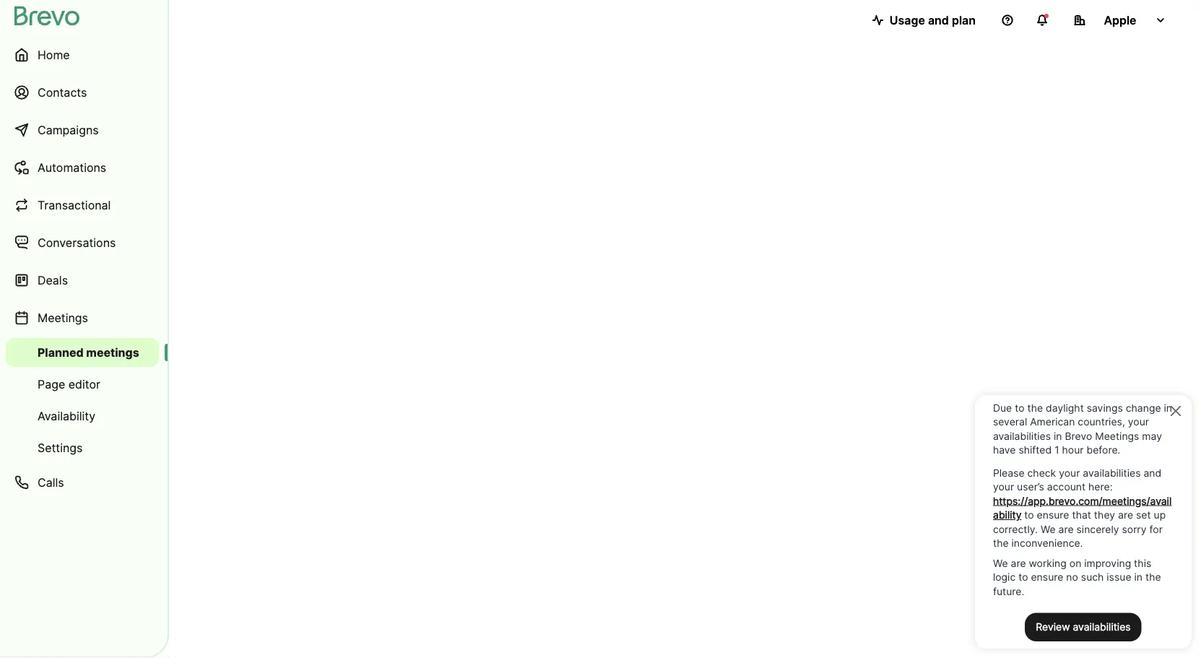 Task type: describe. For each thing, give the bounding box(es) containing it.
settings link
[[6, 433, 159, 462]]

meetings link
[[6, 301, 159, 335]]

calls link
[[6, 465, 159, 500]]

calls
[[38, 475, 64, 489]]

planned meetings
[[38, 345, 139, 359]]

contacts link
[[6, 75, 159, 110]]

page
[[38, 377, 65, 391]]

deals
[[38, 273, 68, 287]]

automations
[[38, 160, 106, 174]]

transactional link
[[6, 188, 159, 223]]

home link
[[6, 38, 159, 72]]

campaigns link
[[6, 113, 159, 147]]

planned
[[38, 345, 84, 359]]

contacts
[[38, 85, 87, 99]]

usage
[[890, 13, 925, 27]]

availability
[[38, 409, 95, 423]]

planned meetings link
[[6, 338, 159, 367]]

home
[[38, 48, 70, 62]]

availability link
[[6, 402, 159, 431]]

conversations
[[38, 236, 116, 250]]

usage and plan button
[[861, 6, 988, 35]]

plan
[[952, 13, 976, 27]]

automations link
[[6, 150, 159, 185]]

page editor
[[38, 377, 100, 391]]

meetings
[[86, 345, 139, 359]]

deals link
[[6, 263, 159, 298]]



Task type: locate. For each thing, give the bounding box(es) containing it.
campaigns
[[38, 123, 99, 137]]

meetings
[[38, 311, 88, 325]]

apple button
[[1063, 6, 1178, 35]]

page editor link
[[6, 370, 159, 399]]

usage and plan
[[890, 13, 976, 27]]

and
[[928, 13, 949, 27]]

conversations link
[[6, 225, 159, 260]]

editor
[[68, 377, 100, 391]]

transactional
[[38, 198, 111, 212]]

apple
[[1104, 13, 1137, 27]]

settings
[[38, 441, 83, 455]]



Task type: vqa. For each thing, say whether or not it's contained in the screenshot.
Forms link
no



